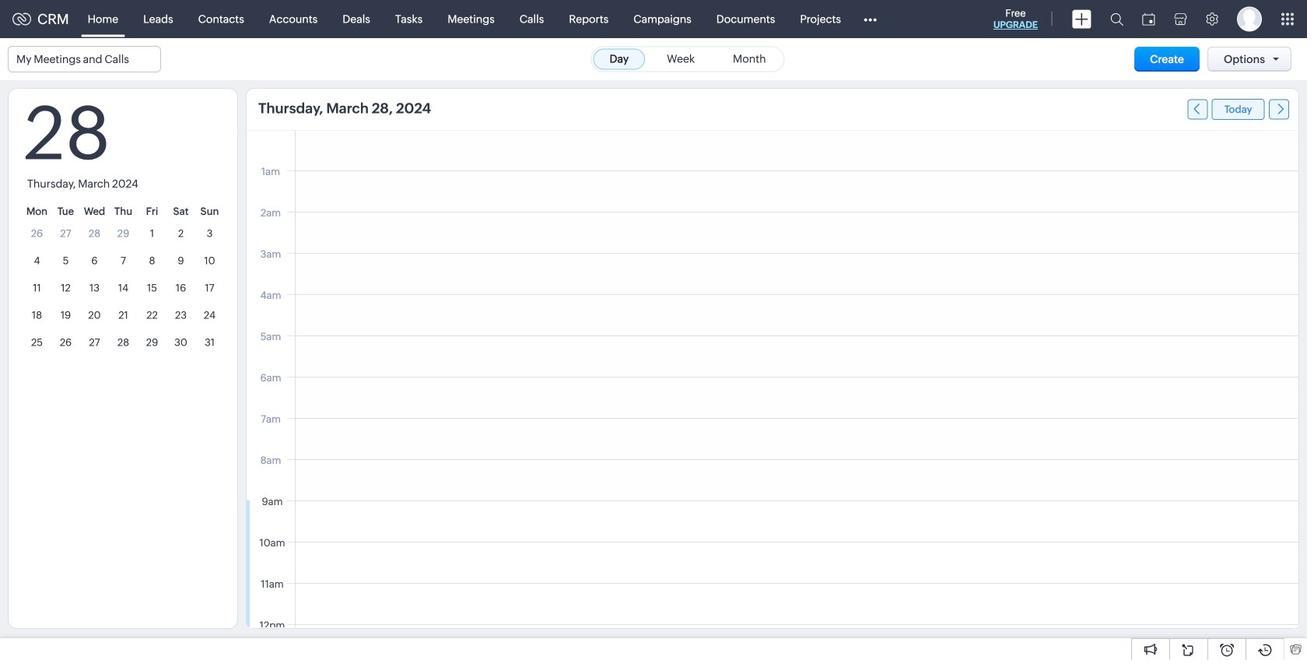 Task type: locate. For each thing, give the bounding box(es) containing it.
calendar image
[[1143, 13, 1156, 25]]

logo image
[[12, 13, 31, 25]]

search element
[[1102, 0, 1134, 38]]

Other Modules field
[[854, 7, 888, 32]]

profile image
[[1238, 7, 1263, 32]]

profile element
[[1229, 0, 1272, 38]]



Task type: vqa. For each thing, say whether or not it's contained in the screenshot.
Contacts image
no



Task type: describe. For each thing, give the bounding box(es) containing it.
search image
[[1111, 12, 1124, 26]]

create menu element
[[1064, 0, 1102, 38]]

create menu image
[[1073, 10, 1092, 28]]



